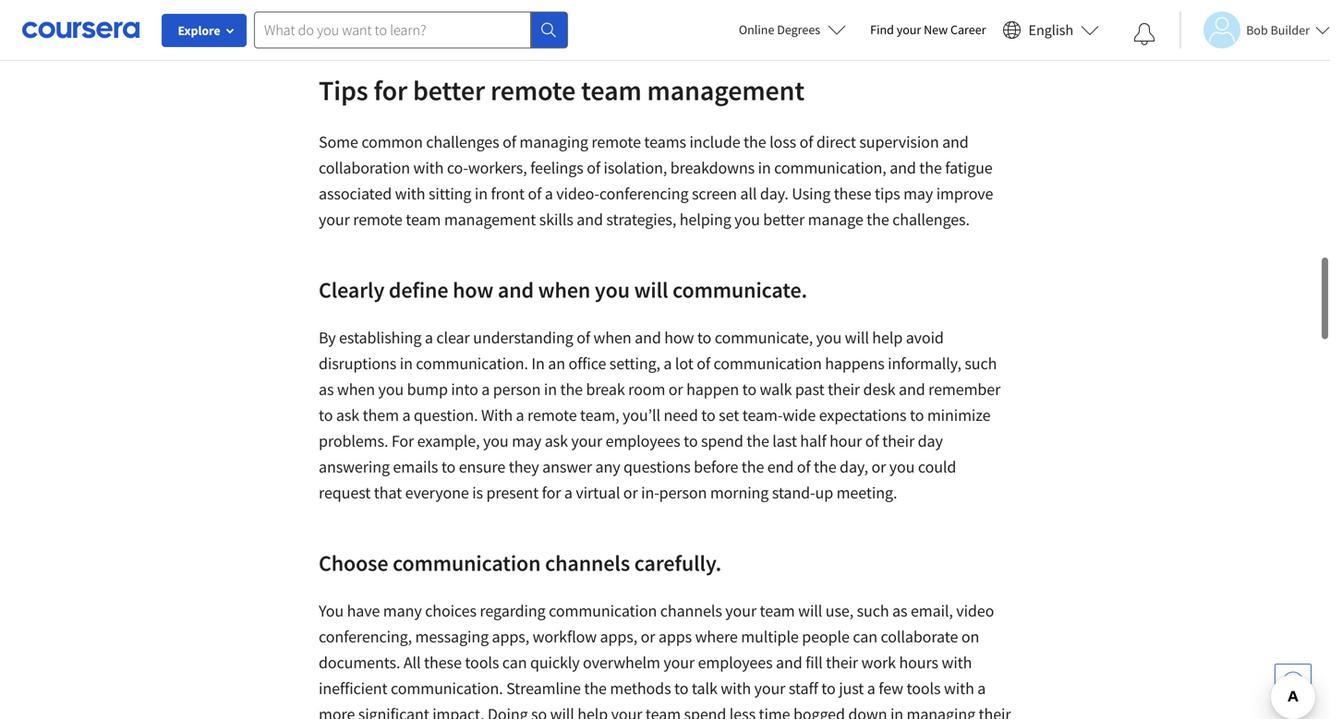 Task type: locate. For each thing, give the bounding box(es) containing it.
supervision
[[859, 131, 939, 152]]

the inside you have many choices regarding communication channels your team will use, such as email, video conferencing, messaging apps, workflow apps, or apps where multiple people can collaborate on documents. all these tools can quickly overwhelm your employees and fill their work hours with inefficient communication. streamline the methods to talk with your staff to just a few tools with a more significant impact. doing so will help your team spend less time bogged down in managing t
[[584, 678, 607, 699]]

coursera image
[[22, 15, 139, 45]]

you inside you have many choices regarding communication channels your team will use, such as email, video conferencing, messaging apps, workflow apps, or apps where multiple people can collaborate on documents. all these tools can quickly overwhelm your employees and fill their work hours with inefficient communication. streamline the methods to talk with your staff to just a few tools with a more significant impact. doing so will help your team spend less time bogged down in managing t
[[319, 601, 344, 621]]

0 vertical spatial for
[[374, 73, 407, 107]]

0 vertical spatial these
[[385, 6, 423, 27]]

None search field
[[254, 12, 568, 48]]

channels down virtual
[[545, 549, 630, 577]]

0 horizontal spatial you
[[319, 601, 344, 621]]

and down poses
[[503, 6, 529, 27]]

managing remote teams poses different challenges than managing an in-office team. you can minimize these challenges and maximize your productivity with the tips below.
[[319, 0, 951, 27]]

for right tips
[[374, 73, 407, 107]]

0 vertical spatial you
[[898, 0, 923, 1]]

better up common
[[413, 73, 485, 107]]

when up "setting,"
[[594, 327, 632, 348]]

fill
[[806, 652, 823, 673]]

tips inside managing remote teams poses different challenges than managing an in-office team. you can minimize these challenges and maximize your productivity with the tips below.
[[782, 6, 807, 27]]

a down 'answer'
[[564, 482, 573, 503]]

0 horizontal spatial tools
[[465, 652, 499, 673]]

to up day
[[910, 405, 924, 426]]

such inside you have many choices regarding communication channels your team will use, such as email, video conferencing, messaging apps, workflow apps, or apps where multiple people can collaborate on documents. all these tools can quickly overwhelm your employees and fill their work hours with inefficient communication. streamline the methods to talk with your staff to just a few tools with a more significant impact. doing so will help your team spend less time bogged down in managing t
[[857, 601, 889, 621]]

in down the few on the bottom
[[890, 704, 903, 720]]

2 horizontal spatial communication
[[714, 353, 822, 374]]

remote
[[389, 0, 439, 1], [491, 73, 576, 107], [592, 131, 641, 152], [353, 209, 403, 230], [527, 405, 577, 426]]

0 vertical spatial tools
[[465, 652, 499, 673]]

questions
[[624, 457, 691, 477]]

1 horizontal spatial office
[[815, 0, 852, 1]]

1 horizontal spatial how
[[664, 327, 694, 348]]

1 vertical spatial help
[[578, 704, 608, 720]]

2 vertical spatial their
[[826, 652, 858, 673]]

0 horizontal spatial management
[[444, 209, 536, 230]]

as down disruptions
[[319, 379, 334, 400]]

1 vertical spatial person
[[659, 482, 707, 503]]

0 horizontal spatial better
[[413, 73, 485, 107]]

minimize down remember
[[927, 405, 991, 426]]

clearly
[[319, 276, 385, 304]]

doing
[[488, 704, 528, 720]]

channels inside you have many choices regarding communication channels your team will use, such as email, video conferencing, messaging apps, workflow apps, or apps where multiple people can collaborate on documents. all these tools can quickly overwhelm your employees and fill their work hours with inefficient communication. streamline the methods to talk with your staff to just a few tools with a more significant impact. doing so will help your team spend less time bogged down in managing t
[[660, 601, 722, 621]]

documents.
[[319, 652, 400, 673]]

0 vertical spatial spend
[[701, 431, 743, 451]]

avoid
[[906, 327, 944, 348]]

methods
[[610, 678, 671, 699]]

these up manage
[[834, 183, 872, 204]]

the left loss at top
[[744, 131, 766, 152]]

when up understanding on the left
[[538, 276, 591, 304]]

0 horizontal spatial teams
[[442, 0, 484, 1]]

0 vertical spatial communication.
[[416, 353, 528, 374]]

screen
[[692, 183, 737, 204]]

and up understanding on the left
[[498, 276, 534, 304]]

when down disruptions
[[337, 379, 375, 400]]

conferencing,
[[319, 627, 412, 647]]

disruptions
[[319, 353, 397, 374]]

1 vertical spatial management
[[444, 209, 536, 230]]

0 horizontal spatial managing
[[520, 131, 588, 152]]

management inside some common challenges of managing remote teams include the loss of direct supervision and collaboration with co-workers, feelings of isolation, breakdowns in communication, and the fatigue associated with sitting in front of a video-conferencing screen all day. using these tips may improve your remote team management skills and strategies, helping you better manage the challenges.
[[444, 209, 536, 230]]

of right lot
[[697, 353, 710, 374]]

employees inside you have many choices regarding communication channels your team will use, such as email, video conferencing, messaging apps, workflow apps, or apps where multiple people can collaborate on documents. all these tools can quickly overwhelm your employees and fill their work hours with inefficient communication. streamline the methods to talk with your staff to just a few tools with a more significant impact. doing so will help your team spend less time bogged down in managing t
[[698, 652, 773, 673]]

0 horizontal spatial an
[[548, 353, 565, 374]]

bogged
[[793, 704, 845, 720]]

of down clearly define how and when you will communicate.
[[577, 327, 590, 348]]

you up find your new career
[[898, 0, 923, 1]]

and down supervision
[[890, 157, 916, 178]]

office inside managing remote teams poses different challenges than managing an in-office team. you can minimize these challenges and maximize your productivity with the tips below.
[[815, 0, 852, 1]]

their down happens
[[828, 379, 860, 400]]

and up "setting,"
[[635, 327, 661, 348]]

0 vertical spatial in-
[[796, 0, 815, 1]]

1 horizontal spatial better
[[763, 209, 805, 230]]

0 vertical spatial how
[[453, 276, 493, 304]]

when
[[538, 276, 591, 304], [594, 327, 632, 348], [337, 379, 375, 400]]

workers,
[[468, 157, 527, 178]]

1 vertical spatial communication.
[[391, 678, 503, 699]]

1 horizontal spatial may
[[904, 183, 933, 204]]

teams up isolation,
[[644, 131, 686, 152]]

remote left team,
[[527, 405, 577, 426]]

fatigue
[[945, 157, 993, 178]]

for
[[374, 73, 407, 107], [542, 482, 561, 503]]

communication. inside you have many choices regarding communication channels your team will use, such as email, video conferencing, messaging apps, workflow apps, or apps where multiple people can collaborate on documents. all these tools can quickly overwhelm your employees and fill their work hours with inefficient communication. streamline the methods to talk with your staff to just a few tools with a more significant impact. doing so will help your team spend less time bogged down in managing t
[[391, 678, 503, 699]]

0 horizontal spatial such
[[857, 601, 889, 621]]

1 vertical spatial as
[[892, 601, 908, 621]]

help right the so
[[578, 704, 608, 720]]

managing down hours
[[907, 704, 976, 720]]

person down questions
[[659, 482, 707, 503]]

into
[[451, 379, 478, 400]]

you left have
[[319, 601, 344, 621]]

0 vertical spatial better
[[413, 73, 485, 107]]

1 vertical spatial challenges
[[426, 6, 499, 27]]

1 vertical spatial in-
[[641, 482, 659, 503]]

use,
[[826, 601, 854, 621]]

0 vertical spatial managing
[[704, 0, 773, 1]]

1 vertical spatial spend
[[684, 704, 726, 720]]

spend up before
[[701, 431, 743, 451]]

help left the avoid
[[872, 327, 903, 348]]

how up the clear
[[453, 276, 493, 304]]

find your new career
[[870, 21, 986, 38]]

1 vertical spatial teams
[[644, 131, 686, 152]]

work
[[861, 652, 896, 673]]

2 horizontal spatial when
[[594, 327, 632, 348]]

minimize down 'managing' at left
[[319, 6, 382, 27]]

than
[[669, 0, 701, 1]]

0 horizontal spatial channels
[[545, 549, 630, 577]]

challenges up 'co-' at left
[[426, 131, 499, 152]]

or left apps
[[641, 627, 655, 647]]

1 horizontal spatial tools
[[907, 678, 941, 699]]

1 horizontal spatial help
[[872, 327, 903, 348]]

spend inside by establishing a clear understanding of when and how to communicate, you will help avoid disruptions in communication. in an office setting, a lot of communication happens informally, such as when you bump into a person in the break room or happen to walk past their desk and remember to ask them a question. with a remote team, you'll need to set team-wide expectations to minimize problems. for example, you may ask your employees to spend the last half hour of their day answering emails to ensure they answer any questions before the end of the day, or you could request that everyone is present for a virtual or in-person morning stand-up meeting.
[[701, 431, 743, 451]]

to down need at bottom
[[684, 431, 698, 451]]

office inside by establishing a clear understanding of when and how to communicate, you will help avoid disruptions in communication. in an office setting, a lot of communication happens informally, such as when you bump into a person in the break room or happen to walk past their desk and remember to ask them a question. with a remote team, you'll need to set team-wide expectations to minimize problems. for example, you may ask your employees to spend the last half hour of their day answering emails to ensure they answer any questions before the end of the day, or you could request that everyone is present for a virtual or in-person morning stand-up meeting.
[[569, 353, 606, 374]]

challenges down poses
[[426, 6, 499, 27]]

help
[[872, 327, 903, 348], [578, 704, 608, 720]]

1 horizontal spatial tips
[[875, 183, 900, 204]]

1 horizontal spatial managing
[[704, 0, 773, 1]]

such inside by establishing a clear understanding of when and how to communicate, you will help avoid disruptions in communication. in an office setting, a lot of communication happens informally, such as when you bump into a person in the break room or happen to walk past their desk and remember to ask them a question. with a remote team, you'll need to set team-wide expectations to minimize problems. for example, you may ask your employees to spend the last half hour of their day answering emails to ensure they answer any questions before the end of the day, or you could request that everyone is present for a virtual or in-person morning stand-up meeting.
[[965, 353, 997, 374]]

1 horizontal spatial such
[[965, 353, 997, 374]]

an
[[776, 0, 793, 1], [548, 353, 565, 374]]

in- inside by establishing a clear understanding of when and how to communicate, you will help avoid disruptions in communication. in an office setting, a lot of communication happens informally, such as when you bump into a person in the break room or happen to walk past their desk and remember to ask them a question. with a remote team, you'll need to set team-wide expectations to minimize problems. for example, you may ask your employees to spend the last half hour of their day answering emails to ensure they answer any questions before the end of the day, or you could request that everyone is present for a virtual or in-person morning stand-up meeting.
[[641, 482, 659, 503]]

clear
[[436, 327, 470, 348]]

communication inside by establishing a clear understanding of when and how to communicate, you will help avoid disruptions in communication. in an office setting, a lot of communication happens informally, such as when you bump into a person in the break room or happen to walk past their desk and remember to ask them a question. with a remote team, you'll need to set team-wide expectations to minimize problems. for example, you may ask your employees to spend the last half hour of their day answering emails to ensure they answer any questions before the end of the day, or you could request that everyone is present for a virtual or in-person morning stand-up meeting.
[[714, 353, 822, 374]]

stand-
[[772, 482, 815, 503]]

a left the few on the bottom
[[867, 678, 876, 699]]

1 horizontal spatial minimize
[[927, 405, 991, 426]]

or inside you have many choices regarding communication channels your team will use, such as email, video conferencing, messaging apps, workflow apps, or apps where multiple people can collaborate on documents. all these tools can quickly overwhelm your employees and fill their work hours with inefficient communication. streamline the methods to talk with your staff to just a few tools with a more significant impact. doing so will help your team spend less time bogged down in managing t
[[641, 627, 655, 647]]

in
[[758, 157, 771, 178], [475, 183, 488, 204], [400, 353, 413, 374], [544, 379, 557, 400], [890, 704, 903, 720]]

0 vertical spatial an
[[776, 0, 793, 1]]

virtual
[[576, 482, 620, 503]]

1 vertical spatial such
[[857, 601, 889, 621]]

have
[[347, 601, 380, 621]]

remote up isolation,
[[592, 131, 641, 152]]

management down front
[[444, 209, 536, 230]]

the up the 'up'
[[814, 457, 837, 477]]

better
[[413, 73, 485, 107], [763, 209, 805, 230]]

0 horizontal spatial office
[[569, 353, 606, 374]]

you down strategies,
[[595, 276, 630, 304]]

your up 'where'
[[725, 601, 757, 621]]

apps, up overwhelm
[[600, 627, 637, 647]]

or right virtual
[[623, 482, 638, 503]]

an inside by establishing a clear understanding of when and how to communicate, you will help avoid disruptions in communication. in an office setting, a lot of communication happens informally, such as when you bump into a person in the break room or happen to walk past their desk and remember to ask them a question. with a remote team, you'll need to set team-wide expectations to minimize problems. for example, you may ask your employees to spend the last half hour of their day answering emails to ensure they answer any questions before the end of the day, or you could request that everyone is present for a virtual or in-person morning stand-up meeting.
[[548, 353, 565, 374]]

0 horizontal spatial these
[[385, 6, 423, 27]]

management up include
[[647, 73, 805, 107]]

your down team,
[[571, 431, 602, 451]]

informally,
[[888, 353, 961, 374]]

0 vertical spatial communication
[[714, 353, 822, 374]]

0 vertical spatial tips
[[782, 6, 807, 27]]

inefficient
[[319, 678, 388, 699]]

you up happens
[[816, 327, 842, 348]]

managing up online
[[704, 0, 773, 1]]

will left use,
[[798, 601, 822, 621]]

0 horizontal spatial person
[[493, 379, 541, 400]]

better inside some common challenges of managing remote teams include the loss of direct supervision and collaboration with co-workers, feelings of isolation, breakdowns in communication, and the fatigue associated with sitting in front of a video-conferencing screen all day. using these tips may improve your remote team management skills and strategies, helping you better manage the challenges.
[[763, 209, 805, 230]]

these down 'managing' at left
[[385, 6, 423, 27]]

the
[[756, 6, 779, 27], [744, 131, 766, 152], [919, 157, 942, 178], [867, 209, 889, 230], [560, 379, 583, 400], [747, 431, 769, 451], [742, 457, 764, 477], [814, 457, 837, 477], [584, 678, 607, 699]]

a up skills
[[545, 183, 553, 204]]

1 horizontal spatial apps,
[[600, 627, 637, 647]]

1 horizontal spatial employees
[[698, 652, 773, 673]]

0 vertical spatial teams
[[442, 0, 484, 1]]

of up workers,
[[503, 131, 516, 152]]

apps, down regarding
[[492, 627, 529, 647]]

choose communication channels carefully.
[[319, 549, 726, 577]]

how up lot
[[664, 327, 694, 348]]

their left day
[[882, 431, 915, 451]]

you inside managing remote teams poses different challenges than managing an in-office team. you can minimize these challenges and maximize your productivity with the tips below.
[[898, 0, 923, 1]]

0 vertical spatial when
[[538, 276, 591, 304]]

your up time
[[754, 678, 786, 699]]

past
[[795, 379, 825, 400]]

their inside you have many choices regarding communication channels your team will use, such as email, video conferencing, messaging apps, workflow apps, or apps where multiple people can collaborate on documents. all these tools can quickly overwhelm your employees and fill their work hours with inefficient communication. streamline the methods to talk with your staff to just a few tools with a more significant impact. doing so will help your team spend less time bogged down in managing t
[[826, 652, 858, 673]]

0 horizontal spatial help
[[578, 704, 608, 720]]

challenges inside some common challenges of managing remote teams include the loss of direct supervision and collaboration with co-workers, feelings of isolation, breakdowns in communication, and the fatigue associated with sitting in front of a video-conferencing screen all day. using these tips may improve your remote team management skills and strategies, helping you better manage the challenges.
[[426, 131, 499, 152]]

1 vertical spatial ask
[[545, 431, 568, 451]]

0 horizontal spatial employees
[[606, 431, 680, 451]]

you down with
[[483, 431, 509, 451]]

1 horizontal spatial ask
[[545, 431, 568, 451]]

a
[[545, 183, 553, 204], [425, 327, 433, 348], [664, 353, 672, 374], [482, 379, 490, 400], [402, 405, 411, 426], [516, 405, 524, 426], [564, 482, 573, 503], [867, 678, 876, 699], [978, 678, 986, 699]]

with
[[481, 405, 513, 426]]

your
[[602, 6, 633, 27], [897, 21, 921, 38], [319, 209, 350, 230], [571, 431, 602, 451], [725, 601, 757, 621], [664, 652, 695, 673], [754, 678, 786, 699], [611, 704, 642, 720]]

lot
[[675, 353, 693, 374]]

0 vertical spatial may
[[904, 183, 933, 204]]

0 vertical spatial minimize
[[319, 6, 382, 27]]

email,
[[911, 601, 953, 621]]

all
[[740, 183, 757, 204]]

1 horizontal spatial as
[[892, 601, 908, 621]]

0 horizontal spatial ask
[[336, 405, 359, 426]]

2 vertical spatial communication
[[549, 601, 657, 621]]

choose
[[319, 549, 388, 577]]

as inside you have many choices regarding communication channels your team will use, such as email, video conferencing, messaging apps, workflow apps, or apps where multiple people can collaborate on documents. all these tools can quickly overwhelm your employees and fill their work hours with inefficient communication. streamline the methods to talk with your staff to just a few tools with a more significant impact. doing so will help your team spend less time bogged down in managing t
[[892, 601, 908, 621]]

1 horizontal spatial person
[[659, 482, 707, 503]]

include
[[690, 131, 740, 152]]

0 vertical spatial help
[[872, 327, 903, 348]]

the inside managing remote teams poses different challenges than managing an in-office team. you can minimize these challenges and maximize your productivity with the tips below.
[[756, 6, 779, 27]]

help center image
[[1282, 672, 1304, 694]]

0 horizontal spatial in-
[[641, 482, 659, 503]]

can up work
[[853, 627, 878, 647]]

team.
[[856, 0, 895, 1]]

for down 'answer'
[[542, 482, 561, 503]]

2 vertical spatial when
[[337, 379, 375, 400]]

or right day,
[[872, 457, 886, 477]]

define
[[389, 276, 448, 304]]

0 vertical spatial employees
[[606, 431, 680, 451]]

2 horizontal spatial can
[[926, 0, 951, 1]]

in- up degrees
[[796, 0, 815, 1]]

tips left below.
[[782, 6, 807, 27]]

1 horizontal spatial can
[[853, 627, 878, 647]]

1 vertical spatial managing
[[520, 131, 588, 152]]

impact.
[[433, 704, 484, 720]]

managing
[[319, 0, 386, 1]]

0 horizontal spatial tips
[[782, 6, 807, 27]]

1 horizontal spatial you
[[898, 0, 923, 1]]

1 vertical spatial may
[[512, 431, 542, 451]]

0 vertical spatial ask
[[336, 405, 359, 426]]

person up with
[[493, 379, 541, 400]]

just
[[839, 678, 864, 699]]

few
[[879, 678, 903, 699]]

communication down communicate,
[[714, 353, 822, 374]]

will up happens
[[845, 327, 869, 348]]

for inside by establishing a clear understanding of when and how to communicate, you will help avoid disruptions in communication. in an office setting, a lot of communication happens informally, such as when you bump into a person in the break room or happen to walk past their desk and remember to ask them a question. with a remote team, you'll need to set team-wide expectations to minimize problems. for example, you may ask your employees to spend the last half hour of their day answering emails to ensure they answer any questions before the end of the day, or you could request that everyone is present for a virtual or in-person morning stand-up meeting.
[[542, 482, 561, 503]]

1 horizontal spatial these
[[424, 652, 462, 673]]

remote up what do you want to learn? text field
[[389, 0, 439, 1]]

these down messaging
[[424, 652, 462, 673]]

spend down talk
[[684, 704, 726, 720]]

front
[[491, 183, 525, 204]]

tips inside some common challenges of managing remote teams include the loss of direct supervision and collaboration with co-workers, feelings of isolation, breakdowns in communication, and the fatigue associated with sitting in front of a video-conferencing screen all day. using these tips may improve your remote team management skills and strategies, helping you better manage the challenges.
[[875, 183, 900, 204]]

2 vertical spatial these
[[424, 652, 462, 673]]

you
[[898, 0, 923, 1], [319, 601, 344, 621]]

2 vertical spatial challenges
[[426, 131, 499, 152]]

1 vertical spatial an
[[548, 353, 565, 374]]

as inside by establishing a clear understanding of when and how to communicate, you will help avoid disruptions in communication. in an office setting, a lot of communication happens informally, such as when you bump into a person in the break room or happen to walk past their desk and remember to ask them a question. with a remote team, you'll need to set team-wide expectations to minimize problems. for example, you may ask your employees to spend the last half hour of their day answering emails to ensure they answer any questions before the end of the day, or you could request that everyone is present for a virtual or in-person morning stand-up meeting.
[[319, 379, 334, 400]]

how inside by establishing a clear understanding of when and how to communicate, you will help avoid disruptions in communication. in an office setting, a lot of communication happens informally, such as when you bump into a person in the break room or happen to walk past their desk and remember to ask them a question. with a remote team, you'll need to set team-wide expectations to minimize problems. for example, you may ask your employees to spend the last half hour of their day answering emails to ensure they answer any questions before the end of the day, or you could request that everyone is present for a virtual or in-person morning stand-up meeting.
[[664, 327, 694, 348]]

builder
[[1271, 22, 1310, 38]]

example,
[[417, 431, 480, 451]]

2 horizontal spatial managing
[[907, 704, 976, 720]]

1 vertical spatial channels
[[660, 601, 722, 621]]

english button
[[995, 0, 1107, 60]]

1 vertical spatial these
[[834, 183, 872, 204]]

explore button
[[162, 14, 247, 47]]

tips up challenges.
[[875, 183, 900, 204]]

answer
[[542, 457, 592, 477]]

0 horizontal spatial how
[[453, 276, 493, 304]]

you inside some common challenges of managing remote teams include the loss of direct supervision and collaboration with co-workers, feelings of isolation, breakdowns in communication, and the fatigue associated with sitting in front of a video-conferencing screen all day. using these tips may improve your remote team management skills and strategies, helping you better manage the challenges.
[[735, 209, 760, 230]]

ask up 'answer'
[[545, 431, 568, 451]]

bob builder
[[1246, 22, 1310, 38]]

will right the so
[[550, 704, 574, 720]]

setting,
[[609, 353, 660, 374]]

0 horizontal spatial may
[[512, 431, 542, 451]]

spend
[[701, 431, 743, 451], [684, 704, 726, 720]]

for
[[392, 431, 414, 451]]

up
[[815, 482, 833, 503]]

communication up choices
[[393, 549, 541, 577]]

feelings
[[530, 157, 584, 178]]

tips
[[782, 6, 807, 27], [875, 183, 900, 204]]

challenges
[[592, 0, 666, 1], [426, 6, 499, 27], [426, 131, 499, 152]]

will inside by establishing a clear understanding of when and how to communicate, you will help avoid disruptions in communication. in an office setting, a lot of communication happens informally, such as when you bump into a person in the break room or happen to walk past their desk and remember to ask them a question. with a remote team, you'll need to set team-wide expectations to minimize problems. for example, you may ask your employees to spend the last half hour of their day answering emails to ensure they answer any questions before the end of the day, or you could request that everyone is present for a virtual or in-person morning stand-up meeting.
[[845, 327, 869, 348]]

break
[[586, 379, 625, 400]]

1 horizontal spatial when
[[538, 276, 591, 304]]

you down all
[[735, 209, 760, 230]]

apps,
[[492, 627, 529, 647], [600, 627, 637, 647]]

may up challenges.
[[904, 183, 933, 204]]

room
[[628, 379, 665, 400]]

their up just on the bottom right of page
[[826, 652, 858, 673]]

find
[[870, 21, 894, 38]]

1 vertical spatial tips
[[875, 183, 900, 204]]

communication. up into
[[416, 353, 528, 374]]

tools down hours
[[907, 678, 941, 699]]

0 horizontal spatial for
[[374, 73, 407, 107]]

will down strategies,
[[634, 276, 668, 304]]

1 vertical spatial minimize
[[927, 405, 991, 426]]

show notifications image
[[1134, 23, 1156, 45]]

1 vertical spatial for
[[542, 482, 561, 503]]

0 vertical spatial management
[[647, 73, 805, 107]]

or
[[669, 379, 683, 400], [872, 457, 886, 477], [623, 482, 638, 503], [641, 627, 655, 647]]

1 horizontal spatial for
[[542, 482, 561, 503]]

1 horizontal spatial an
[[776, 0, 793, 1]]

the left below.
[[756, 6, 779, 27]]

communication. inside by establishing a clear understanding of when and how to communicate, you will help avoid disruptions in communication. in an office setting, a lot of communication happens informally, such as when you bump into a person in the break room or happen to walk past their desk and remember to ask them a question. with a remote team, you'll need to set team-wide expectations to minimize problems. for example, you may ask your employees to spend the last half hour of their day answering emails to ensure they answer any questions before the end of the day, or you could request that everyone is present for a virtual or in-person morning stand-up meeting.
[[416, 353, 528, 374]]

bob builder button
[[1180, 12, 1330, 48]]

1 horizontal spatial teams
[[644, 131, 686, 152]]

before
[[694, 457, 738, 477]]

team inside some common challenges of managing remote teams include the loss of direct supervision and collaboration with co-workers, feelings of isolation, breakdowns in communication, and the fatigue associated with sitting in front of a video-conferencing screen all day. using these tips may improve your remote team management skills and strategies, helping you better manage the challenges.
[[406, 209, 441, 230]]

by establishing a clear understanding of when and how to communicate, you will help avoid disruptions in communication. in an office setting, a lot of communication happens informally, such as when you bump into a person in the break room or happen to walk past their desk and remember to ask them a question. with a remote team, you'll need to set team-wide expectations to minimize problems. for example, you may ask your employees to spend the last half hour of their day answering emails to ensure they answer any questions before the end of the day, or you could request that everyone is present for a virtual or in-person morning stand-up meeting.
[[319, 327, 1001, 503]]

many
[[383, 601, 422, 621]]

bob
[[1246, 22, 1268, 38]]

managing inside you have many choices regarding communication channels your team will use, such as email, video conferencing, messaging apps, workflow apps, or apps where multiple people can collaborate on documents. all these tools can quickly overwhelm your employees and fill their work hours with inefficient communication. streamline the methods to talk with your staff to just a few tools with a more significant impact. doing so will help your team spend less time bogged down in managing t
[[907, 704, 976, 720]]

maximize
[[532, 6, 598, 27]]

in up day.
[[758, 157, 771, 178]]

0 vertical spatial person
[[493, 379, 541, 400]]

them
[[363, 405, 399, 426]]

can
[[926, 0, 951, 1], [853, 627, 878, 647], [502, 652, 527, 673]]

your inside "link"
[[897, 21, 921, 38]]

carefully.
[[634, 549, 722, 577]]

a right them
[[402, 405, 411, 426]]



Task type: vqa. For each thing, say whether or not it's contained in the screenshot.
Late
no



Task type: describe. For each thing, give the bounding box(es) containing it.
you up them
[[378, 379, 404, 400]]

these inside managing remote teams poses different challenges than managing an in-office team. you can minimize these challenges and maximize your productivity with the tips below.
[[385, 6, 423, 27]]

a down on
[[978, 678, 986, 699]]

you have many choices regarding communication channels your team will use, such as email, video conferencing, messaging apps, workflow apps, or apps where multiple people can collaborate on documents. all these tools can quickly overwhelm your employees and fill their work hours with inefficient communication. streamline the methods to talk with your staff to just a few tools with a more significant impact. doing so will help your team spend less time bogged down in managing t
[[319, 601, 1011, 720]]

where
[[695, 627, 738, 647]]

your inside managing remote teams poses different challenges than managing an in-office team. you can minimize these challenges and maximize your productivity with the tips below.
[[602, 6, 633, 27]]

in inside you have many choices regarding communication channels your team will use, such as email, video conferencing, messaging apps, workflow apps, or apps where multiple people can collaborate on documents. all these tools can quickly overwhelm your employees and fill their work hours with inefficient communication. streamline the methods to talk with your staff to just a few tools with a more significant impact. doing so will help your team spend less time bogged down in managing t
[[890, 704, 903, 720]]

answering
[[319, 457, 390, 477]]

remember
[[928, 379, 1001, 400]]

1 apps, from the left
[[492, 627, 529, 647]]

0 vertical spatial challenges
[[592, 0, 666, 1]]

and down the informally,
[[899, 379, 925, 400]]

may inside some common challenges of managing remote teams include the loss of direct supervision and collaboration with co-workers, feelings of isolation, breakdowns in communication, and the fatigue associated with sitting in front of a video-conferencing screen all day. using these tips may improve your remote team management skills and strategies, helping you better manage the challenges.
[[904, 183, 933, 204]]

happen
[[686, 379, 739, 400]]

in down in
[[544, 379, 557, 400]]

some
[[319, 131, 358, 152]]

an inside managing remote teams poses different challenges than managing an in-office team. you can minimize these challenges and maximize your productivity with the tips below.
[[776, 0, 793, 1]]

more
[[319, 704, 355, 720]]

happens
[[825, 353, 885, 374]]

in up bump
[[400, 353, 413, 374]]

by
[[319, 327, 336, 348]]

minimize inside by establishing a clear understanding of when and how to communicate, you will help avoid disruptions in communication. in an office setting, a lot of communication happens informally, such as when you bump into a person in the break room or happen to walk past their desk and remember to ask them a question. with a remote team, you'll need to set team-wide expectations to minimize problems. for example, you may ask your employees to spend the last half hour of their day answering emails to ensure they answer any questions before the end of the day, or you could request that everyone is present for a virtual or in-person morning stand-up meeting.
[[927, 405, 991, 426]]

question.
[[414, 405, 478, 426]]

the left end
[[742, 457, 764, 477]]

1 vertical spatial can
[[853, 627, 878, 647]]

day,
[[840, 457, 868, 477]]

request
[[319, 482, 371, 503]]

career
[[951, 21, 986, 38]]

help inside by establishing a clear understanding of when and how to communicate, you will help avoid disruptions in communication. in an office setting, a lot of communication happens informally, such as when you bump into a person in the break room or happen to walk past their desk and remember to ask them a question. with a remote team, you'll need to set team-wide expectations to minimize problems. for example, you may ask your employees to spend the last half hour of their day answering emails to ensure they answer any questions before the end of the day, or you could request that everyone is present for a virtual or in-person morning stand-up meeting.
[[872, 327, 903, 348]]

remote inside by establishing a clear understanding of when and how to communicate, you will help avoid disruptions in communication. in an office setting, a lot of communication happens informally, such as when you bump into a person in the break room or happen to walk past their desk and remember to ask them a question. with a remote team, you'll need to set team-wide expectations to minimize problems. for example, you may ask your employees to spend the last half hour of their day answering emails to ensure they answer any questions before the end of the day, or you could request that everyone is present for a virtual or in-person morning stand-up meeting.
[[527, 405, 577, 426]]

the left break
[[560, 379, 583, 400]]

0 vertical spatial their
[[828, 379, 860, 400]]

these inside some common challenges of managing remote teams include the loss of direct supervision and collaboration with co-workers, feelings of isolation, breakdowns in communication, and the fatigue associated with sitting in front of a video-conferencing screen all day. using these tips may improve your remote team management skills and strategies, helping you better manage the challenges.
[[834, 183, 872, 204]]

1 vertical spatial communication
[[393, 549, 541, 577]]

all
[[404, 652, 421, 673]]

your inside some common challenges of managing remote teams include the loss of direct supervision and collaboration with co-workers, feelings of isolation, breakdowns in communication, and the fatigue associated with sitting in front of a video-conferencing screen all day. using these tips may improve your remote team management skills and strategies, helping you better manage the challenges.
[[319, 209, 350, 230]]

your down apps
[[664, 652, 695, 673]]

teams inside some common challenges of managing remote teams include the loss of direct supervision and collaboration with co-workers, feelings of isolation, breakdowns in communication, and the fatigue associated with sitting in front of a video-conferencing screen all day. using these tips may improve your remote team management skills and strategies, helping you better manage the challenges.
[[644, 131, 686, 152]]

online
[[739, 21, 774, 38]]

ensure
[[459, 457, 505, 477]]

spend inside you have many choices regarding communication channels your team will use, such as email, video conferencing, messaging apps, workflow apps, or apps where multiple people can collaborate on documents. all these tools can quickly overwhelm your employees and fill their work hours with inefficient communication. streamline the methods to talk with your staff to just a few tools with a more significant impact. doing so will help your team spend less time bogged down in managing t
[[684, 704, 726, 720]]

less
[[730, 704, 756, 720]]

the down team-
[[747, 431, 769, 451]]

may inside by establishing a clear understanding of when and how to communicate, you will help avoid disruptions in communication. in an office setting, a lot of communication happens informally, such as when you bump into a person in the break room or happen to walk past their desk and remember to ask them a question. with a remote team, you'll need to set team-wide expectations to minimize problems. for example, you may ask your employees to spend the last half hour of their day answering emails to ensure they answer any questions before the end of the day, or you could request that everyone is present for a virtual or in-person morning stand-up meeting.
[[512, 431, 542, 451]]

wide
[[783, 405, 816, 426]]

sitting
[[429, 183, 471, 204]]

collaboration
[[319, 157, 410, 178]]

1 vertical spatial their
[[882, 431, 915, 451]]

a left lot
[[664, 353, 672, 374]]

day
[[918, 431, 943, 451]]

communication,
[[774, 157, 887, 178]]

1 vertical spatial tools
[[907, 678, 941, 699]]

of right loss at top
[[800, 131, 813, 152]]

set
[[719, 405, 739, 426]]

can inside managing remote teams poses different challenges than managing an in-office team. you can minimize these challenges and maximize your productivity with the tips below.
[[926, 0, 951, 1]]

the left fatigue
[[919, 157, 942, 178]]

team up the multiple
[[760, 601, 795, 621]]

people
[[802, 627, 850, 647]]

2 vertical spatial can
[[502, 652, 527, 673]]

to down example,
[[441, 457, 456, 477]]

productivity
[[636, 6, 719, 27]]

improve
[[936, 183, 993, 204]]

associated
[[319, 183, 392, 204]]

regarding
[[480, 601, 546, 621]]

1 vertical spatial when
[[594, 327, 632, 348]]

remote down associated
[[353, 209, 403, 230]]

managing inside managing remote teams poses different challenges than managing an in-office team. you can minimize these challenges and maximize your productivity with the tips below.
[[704, 0, 773, 1]]

of right end
[[797, 457, 811, 477]]

your down methods
[[611, 704, 642, 720]]

challenges.
[[893, 209, 970, 230]]

bump
[[407, 379, 448, 400]]

employees inside by establishing a clear understanding of when and how to communicate, you will help avoid disruptions in communication. in an office setting, a lot of communication happens informally, such as when you bump into a person in the break room or happen to walk past their desk and remember to ask them a question. with a remote team, you'll need to set team-wide expectations to minimize problems. for example, you may ask your employees to spend the last half hour of their day answering emails to ensure they answer any questions before the end of the day, or you could request that everyone is present for a virtual or in-person morning stand-up meeting.
[[606, 431, 680, 451]]

remote inside managing remote teams poses different challenges than managing an in-office team. you can minimize these challenges and maximize your productivity with the tips below.
[[389, 0, 439, 1]]

the right manage
[[867, 209, 889, 230]]

these inside you have many choices regarding communication channels your team will use, such as email, video conferencing, messaging apps, workflow apps, or apps where multiple people can collaborate on documents. all these tools can quickly overwhelm your employees and fill their work hours with inefficient communication. streamline the methods to talk with your staff to just a few tools with a more significant impact. doing so will help your team spend less time bogged down in managing t
[[424, 652, 462, 673]]

in- inside managing remote teams poses different challenges than managing an in-office team. you can minimize these challenges and maximize your productivity with the tips below.
[[796, 0, 815, 1]]

to up happen
[[697, 327, 712, 348]]

and inside you have many choices regarding communication channels your team will use, such as email, video conferencing, messaging apps, workflow apps, or apps where multiple people can collaborate on documents. all these tools can quickly overwhelm your employees and fill their work hours with inefficient communication. streamline the methods to talk with your staff to just a few tools with a more significant impact. doing so will help your team spend less time bogged down in managing t
[[776, 652, 802, 673]]

a right with
[[516, 405, 524, 426]]

overwhelm
[[583, 652, 660, 673]]

choices
[[425, 601, 477, 621]]

video
[[956, 601, 994, 621]]

establishing
[[339, 327, 422, 348]]

a left the clear
[[425, 327, 433, 348]]

2 apps, from the left
[[600, 627, 637, 647]]

remote down 'maximize'
[[491, 73, 576, 107]]

breakdowns
[[670, 157, 755, 178]]

tips
[[319, 73, 368, 107]]

your inside by establishing a clear understanding of when and how to communicate, you will help avoid disruptions in communication. in an office setting, a lot of communication happens informally, such as when you bump into a person in the break room or happen to walk past their desk and remember to ask them a question. with a remote team, you'll need to set team-wide expectations to minimize problems. for example, you may ask your employees to spend the last half hour of their day answering emails to ensure they answer any questions before the end of the day, or you could request that everyone is present for a virtual or in-person morning stand-up meeting.
[[571, 431, 602, 451]]

understanding
[[473, 327, 573, 348]]

morning
[[710, 482, 769, 503]]

1 horizontal spatial management
[[647, 73, 805, 107]]

degrees
[[777, 21, 820, 38]]

in
[[531, 353, 545, 374]]

0 horizontal spatial when
[[337, 379, 375, 400]]

a inside some common challenges of managing remote teams include the loss of direct supervision and collaboration with co-workers, feelings of isolation, breakdowns in communication, and the fatigue associated with sitting in front of a video-conferencing screen all day. using these tips may improve your remote team management skills and strategies, helping you better manage the challenges.
[[545, 183, 553, 204]]

or up need at bottom
[[669, 379, 683, 400]]

walk
[[760, 379, 792, 400]]

messaging
[[415, 627, 489, 647]]

skills
[[539, 209, 573, 230]]

any
[[595, 457, 620, 477]]

collaborate
[[881, 627, 958, 647]]

some common challenges of managing remote teams include the loss of direct supervision and collaboration with co-workers, feelings of isolation, breakdowns in communication, and the fatigue associated with sitting in front of a video-conferencing screen all day. using these tips may improve your remote team management skills and strategies, helping you better manage the challenges.
[[319, 131, 993, 230]]

to up problems.
[[319, 405, 333, 426]]

emails
[[393, 457, 438, 477]]

that
[[374, 482, 402, 503]]

and up fatigue
[[942, 131, 969, 152]]

on
[[961, 627, 979, 647]]

a right into
[[482, 379, 490, 400]]

to left set
[[701, 405, 716, 426]]

and down video-
[[577, 209, 603, 230]]

isolation,
[[604, 157, 667, 178]]

loss
[[770, 131, 796, 152]]

online degrees
[[739, 21, 820, 38]]

to left talk
[[674, 678, 689, 699]]

staff
[[789, 678, 818, 699]]

meeting.
[[837, 482, 897, 503]]

common
[[361, 131, 423, 152]]

of right hour at bottom
[[865, 431, 879, 451]]

team,
[[580, 405, 619, 426]]

with inside managing remote teams poses different challenges than managing an in-office team. you can minimize these challenges and maximize your productivity with the tips below.
[[723, 6, 753, 27]]

0 vertical spatial channels
[[545, 549, 630, 577]]

conferencing
[[599, 183, 689, 204]]

hour
[[830, 431, 862, 451]]

help inside you have many choices regarding communication channels your team will use, such as email, video conferencing, messaging apps, workflow apps, or apps where multiple people can collaborate on documents. all these tools can quickly overwhelm your employees and fill their work hours with inefficient communication. streamline the methods to talk with your staff to just a few tools with a more significant impact. doing so will help your team spend less time bogged down in managing t
[[578, 704, 608, 720]]

What do you want to learn? text field
[[254, 12, 531, 48]]

need
[[664, 405, 698, 426]]

of up video-
[[587, 157, 600, 178]]

strategies,
[[606, 209, 676, 230]]

team down methods
[[646, 704, 681, 720]]

hours
[[899, 652, 939, 673]]

down
[[848, 704, 887, 720]]

you left could
[[889, 457, 915, 477]]

managing inside some common challenges of managing remote teams include the loss of direct supervision and collaboration with co-workers, feelings of isolation, breakdowns in communication, and the fatigue associated with sitting in front of a video-conferencing screen all day. using these tips may improve your remote team management skills and strategies, helping you better manage the challenges.
[[520, 131, 588, 152]]

they
[[509, 457, 539, 477]]

teams inside managing remote teams poses different challenges than managing an in-office team. you can minimize these challenges and maximize your productivity with the tips below.
[[442, 0, 484, 1]]

of right front
[[528, 183, 542, 204]]

multiple
[[741, 627, 799, 647]]

using
[[792, 183, 831, 204]]

in left front
[[475, 183, 488, 204]]

helping
[[680, 209, 731, 230]]

team down managing remote teams poses different challenges than managing an in-office team. you can minimize these challenges and maximize your productivity with the tips below. in the top of the page
[[581, 73, 642, 107]]

online degrees button
[[724, 9, 861, 50]]

desk
[[863, 379, 896, 400]]

video-
[[556, 183, 599, 204]]

communication inside you have many choices regarding communication channels your team will use, such as email, video conferencing, messaging apps, workflow apps, or apps where multiple people can collaborate on documents. all these tools can quickly overwhelm your employees and fill their work hours with inefficient communication. streamline the methods to talk with your staff to just a few tools with a more significant impact. doing so will help your team spend less time bogged down in managing t
[[549, 601, 657, 621]]

different
[[530, 0, 589, 1]]

and inside managing remote teams poses different challenges than managing an in-office team. you can minimize these challenges and maximize your productivity with the tips below.
[[503, 6, 529, 27]]

to left just on the bottom right of page
[[822, 678, 836, 699]]

present
[[486, 482, 539, 503]]

problems.
[[319, 431, 388, 451]]

last
[[773, 431, 797, 451]]

minimize inside managing remote teams poses different challenges than managing an in-office team. you can minimize these challenges and maximize your productivity with the tips below.
[[319, 6, 382, 27]]

to left the walk
[[742, 379, 757, 400]]



